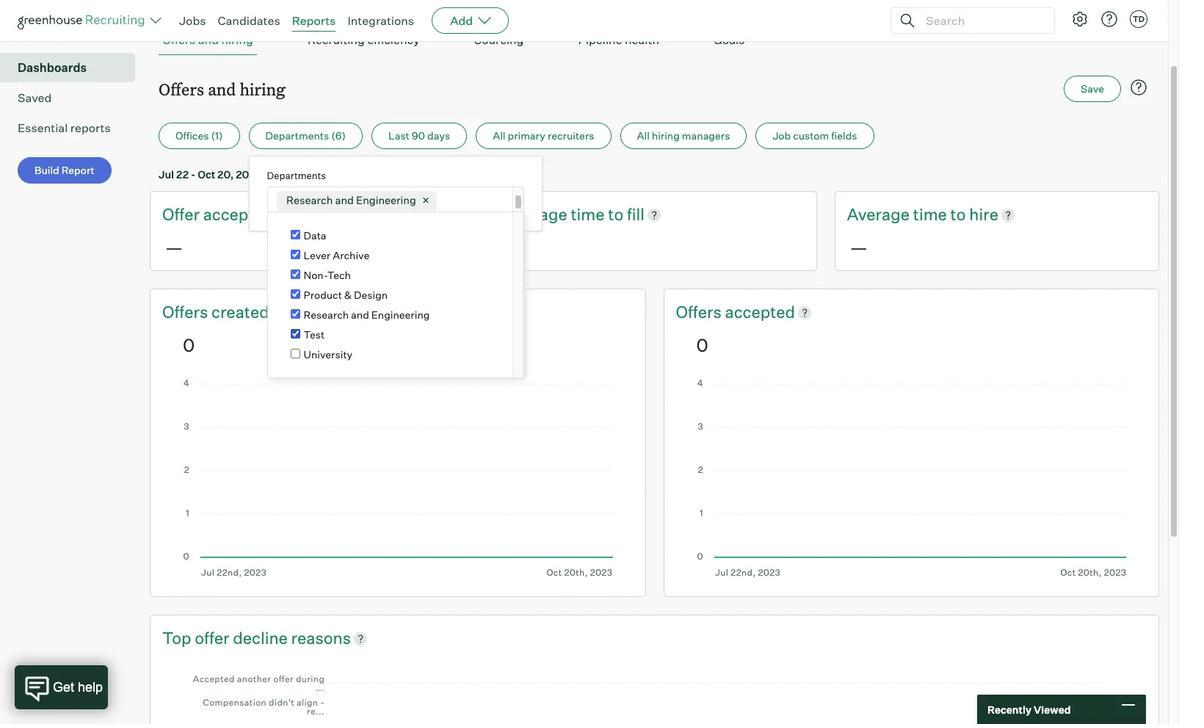 Task type: locate. For each thing, give the bounding box(es) containing it.
dashboards link
[[18, 59, 129, 77]]

2 time link from the left
[[914, 204, 951, 226]]

recruiting efficiency button
[[304, 25, 424, 55]]

0 vertical spatial departments
[[266, 129, 329, 142]]

offers link
[[162, 301, 212, 324], [676, 301, 725, 324]]

all primary recruiters
[[493, 129, 595, 142]]

research down product
[[304, 309, 349, 321]]

and inside button
[[198, 32, 219, 47]]

1 horizontal spatial average time to
[[847, 204, 970, 224]]

research and engineering down design
[[304, 309, 430, 321]]

0 horizontal spatial time
[[571, 204, 605, 224]]

2 horizontal spatial —
[[850, 237, 868, 259]]

2 to link from the left
[[951, 204, 970, 226]]

time for hire
[[914, 204, 948, 224]]

1 horizontal spatial average link
[[847, 204, 914, 226]]

acceptance link
[[203, 204, 294, 226]]

hiring up departments (6)
[[240, 78, 285, 100]]

recruiters
[[548, 129, 595, 142]]

offer
[[195, 628, 230, 648]]

0 horizontal spatial offers link
[[162, 301, 212, 324]]

overview
[[18, 30, 69, 45]]

University checkbox
[[291, 349, 300, 359]]

job custom fields button
[[756, 123, 875, 149]]

average for hire
[[847, 204, 910, 224]]

top offer decline
[[162, 628, 291, 648]]

0 horizontal spatial time link
[[571, 204, 608, 226]]

0 horizontal spatial average time to
[[505, 204, 627, 224]]

reasons link
[[291, 627, 351, 650]]

and down jobs link
[[198, 32, 219, 47]]

time left fill at top right
[[571, 204, 605, 224]]

all for all hiring managers
[[637, 129, 650, 142]]

offers created
[[162, 302, 269, 322]]

all inside all hiring managers "button"
[[637, 129, 650, 142]]

hiring left managers
[[652, 129, 680, 142]]

offer link
[[195, 627, 233, 650]]

0 horizontal spatial average
[[505, 204, 568, 224]]

2 all from the left
[[637, 129, 650, 142]]

0 horizontal spatial —
[[165, 237, 183, 259]]

1 horizontal spatial offers link
[[676, 301, 725, 324]]

decline
[[233, 628, 288, 648]]

2 vertical spatial hiring
[[652, 129, 680, 142]]

candidates
[[218, 13, 280, 28]]

0 horizontal spatial to link
[[608, 204, 627, 226]]

hiring down candidates
[[221, 32, 253, 47]]

last
[[389, 129, 410, 142]]

essential reports link
[[18, 119, 129, 137]]

Lever Archive checkbox
[[291, 250, 300, 260]]

departments for departments (6)
[[266, 129, 329, 142]]

and up (1)
[[208, 78, 236, 100]]

and
[[198, 32, 219, 47], [208, 78, 236, 100], [335, 194, 354, 207], [351, 309, 369, 321]]

1 average time to from the left
[[505, 204, 627, 224]]

average
[[505, 204, 568, 224], [847, 204, 910, 224]]

0
[[183, 334, 195, 356], [697, 334, 709, 356]]

lever archive
[[304, 249, 370, 262]]

time link left fill "link"
[[571, 204, 608, 226]]

2 time from the left
[[914, 204, 948, 224]]

1 average link from the left
[[505, 204, 571, 226]]

1 horizontal spatial to
[[608, 204, 624, 224]]

2 — from the left
[[508, 237, 526, 259]]

offers
[[162, 32, 196, 47], [159, 78, 204, 100], [162, 302, 208, 322], [676, 302, 725, 322]]

faq image
[[1131, 79, 1148, 96]]

Search text field
[[923, 10, 1042, 31]]

build report button
[[18, 157, 111, 184]]

0 vertical spatial offers and hiring
[[162, 32, 253, 47]]

departments up rate
[[267, 170, 326, 182]]

0 horizontal spatial all
[[493, 129, 506, 142]]

1 horizontal spatial average
[[847, 204, 910, 224]]

average for fill
[[505, 204, 568, 224]]

to left fill at top right
[[608, 204, 624, 224]]

2 offers link from the left
[[676, 301, 725, 324]]

1 average from the left
[[505, 204, 568, 224]]

departments for departments
[[267, 170, 326, 182]]

1 0 from the left
[[183, 334, 195, 356]]

university
[[304, 349, 353, 361]]

average time to for fill
[[505, 204, 627, 224]]

average link
[[505, 204, 571, 226], [847, 204, 914, 226]]

1 to link from the left
[[608, 204, 627, 226]]

offers inside button
[[162, 32, 196, 47]]

1 vertical spatial departments
[[267, 170, 326, 182]]

2 0 from the left
[[697, 334, 709, 356]]

3 — from the left
[[850, 237, 868, 259]]

all inside all primary recruiters button
[[493, 129, 506, 142]]

add button
[[432, 7, 509, 34]]

reasons
[[291, 628, 351, 648]]

candidates link
[[218, 13, 280, 28]]

offers and hiring up (1)
[[159, 78, 285, 100]]

2 horizontal spatial to
[[951, 204, 966, 224]]

1 horizontal spatial time
[[914, 204, 948, 224]]

data
[[304, 230, 327, 242]]

&
[[344, 289, 352, 302]]

build report
[[35, 164, 95, 176]]

0 horizontal spatial to
[[315, 168, 325, 181]]

— for fill
[[508, 237, 526, 259]]

departments up 'compared'
[[266, 129, 329, 142]]

to link for fill
[[608, 204, 627, 226]]

all left primary
[[493, 129, 506, 142]]

time link for fill
[[571, 204, 608, 226]]

job
[[773, 129, 791, 142]]

time link left hire link
[[914, 204, 951, 226]]

1 horizontal spatial all
[[637, 129, 650, 142]]

to for hire
[[951, 204, 966, 224]]

pipeline health button
[[575, 25, 663, 55]]

time left hire
[[914, 204, 948, 224]]

recruiting efficiency
[[308, 32, 420, 47]]

1 time from the left
[[571, 204, 605, 224]]

reports link
[[292, 13, 336, 28]]

save button
[[1065, 76, 1122, 102]]

tab list
[[159, 25, 1151, 55]]

top
[[162, 628, 191, 648]]

departments inside "button"
[[266, 129, 329, 142]]

0 vertical spatial hiring
[[221, 32, 253, 47]]

1 all from the left
[[493, 129, 506, 142]]

0 horizontal spatial 0
[[183, 334, 195, 356]]

1 horizontal spatial 0
[[697, 334, 709, 356]]

engineering
[[356, 194, 416, 207], [372, 309, 430, 321]]

all primary recruiters button
[[476, 123, 612, 149]]

offers and hiring down jobs link
[[162, 32, 253, 47]]

2 average time to from the left
[[847, 204, 970, 224]]

saved
[[18, 90, 52, 105]]

1 vertical spatial research
[[304, 309, 349, 321]]

offers and hiring
[[162, 32, 253, 47], [159, 78, 285, 100]]

2 average link from the left
[[847, 204, 914, 226]]

xychart image
[[183, 380, 613, 578], [697, 380, 1127, 578], [183, 664, 1127, 724]]

hiring inside all hiring managers "button"
[[652, 129, 680, 142]]

recently viewed
[[988, 703, 1071, 716]]

research and engineering
[[287, 194, 416, 207], [304, 309, 430, 321]]

research and engineering up data
[[287, 194, 416, 207]]

research down 'compared'
[[287, 194, 333, 207]]

2023
[[236, 168, 262, 181]]

engineering up archive
[[356, 194, 416, 207]]

rate link
[[294, 204, 324, 226]]

20,
[[218, 168, 234, 181]]

offers and hiring button
[[159, 25, 257, 55]]

all left managers
[[637, 129, 650, 142]]

to right 'compared'
[[315, 168, 325, 181]]

to link
[[608, 204, 627, 226], [951, 204, 970, 226]]

top link
[[162, 627, 195, 650]]

engineering down design
[[372, 309, 430, 321]]

1 horizontal spatial time link
[[914, 204, 951, 226]]

average link for fill
[[505, 204, 571, 226]]

1 horizontal spatial to link
[[951, 204, 970, 226]]

2 average from the left
[[847, 204, 910, 224]]

to left hire
[[951, 204, 966, 224]]

1 horizontal spatial —
[[508, 237, 526, 259]]

time
[[571, 204, 605, 224], [914, 204, 948, 224]]

1 time link from the left
[[571, 204, 608, 226]]

Test checkbox
[[291, 329, 300, 339]]

0 for 2nd the offers link from right
[[183, 334, 195, 356]]

0 horizontal spatial average link
[[505, 204, 571, 226]]

(1)
[[211, 129, 223, 142]]



Task type: describe. For each thing, give the bounding box(es) containing it.
accepted link
[[725, 301, 796, 324]]

offer
[[162, 204, 200, 224]]

— for hire
[[850, 237, 868, 259]]

22
[[176, 168, 189, 181]]

fill
[[627, 204, 645, 224]]

product
[[304, 289, 342, 302]]

time link for hire
[[914, 204, 951, 226]]

recently
[[988, 703, 1032, 716]]

time for fill
[[571, 204, 605, 224]]

goals button
[[710, 25, 749, 55]]

to for fill
[[608, 204, 624, 224]]

1 vertical spatial hiring
[[240, 78, 285, 100]]

created
[[212, 302, 269, 322]]

product & design
[[304, 289, 388, 302]]

last 90 days button
[[372, 123, 467, 149]]

offices (1) button
[[159, 123, 240, 149]]

1 vertical spatial offers and hiring
[[159, 78, 285, 100]]

reports
[[292, 13, 336, 28]]

hiring inside offers and hiring button
[[221, 32, 253, 47]]

jobs
[[179, 13, 206, 28]]

td
[[1133, 14, 1145, 24]]

decline link
[[233, 627, 291, 650]]

accepted
[[725, 302, 796, 322]]

offices
[[176, 129, 209, 142]]

(6)
[[331, 129, 346, 142]]

td button
[[1131, 10, 1148, 28]]

all for all primary recruiters
[[493, 129, 506, 142]]

to link for hire
[[951, 204, 970, 226]]

goals
[[714, 32, 745, 47]]

and down design
[[351, 309, 369, 321]]

dashboards
[[18, 60, 87, 75]]

oct
[[198, 168, 215, 181]]

fields
[[832, 129, 858, 142]]

average time to for hire
[[847, 204, 970, 224]]

-
[[191, 168, 196, 181]]

report
[[61, 164, 95, 176]]

essential
[[18, 121, 68, 135]]

health
[[625, 32, 660, 47]]

save
[[1081, 82, 1105, 95]]

configure image
[[1072, 10, 1089, 28]]

days
[[428, 129, 450, 142]]

jul
[[159, 168, 174, 181]]

departments (6)
[[266, 129, 346, 142]]

Non-Tech checkbox
[[291, 270, 300, 279]]

efficiency
[[367, 32, 420, 47]]

build
[[35, 164, 59, 176]]

pipeline health
[[578, 32, 660, 47]]

0 vertical spatial research and engineering
[[287, 194, 416, 207]]

tab list containing offers and hiring
[[159, 25, 1151, 55]]

1 vertical spatial engineering
[[372, 309, 430, 321]]

recruiting
[[308, 32, 365, 47]]

Product & Design checkbox
[[291, 290, 300, 299]]

and right rate
[[335, 194, 354, 207]]

compared
[[264, 168, 313, 181]]

sourcing
[[474, 32, 524, 47]]

created link
[[212, 301, 269, 324]]

test
[[304, 329, 325, 341]]

average link for hire
[[847, 204, 914, 226]]

archive
[[333, 249, 370, 262]]

offer link
[[162, 204, 203, 226]]

managers
[[682, 129, 730, 142]]

essential reports
[[18, 121, 111, 135]]

integrations link
[[348, 13, 414, 28]]

viewed
[[1034, 703, 1071, 716]]

0 vertical spatial engineering
[[356, 194, 416, 207]]

0 vertical spatial research
[[287, 194, 333, 207]]

primary
[[508, 129, 546, 142]]

reports
[[70, 121, 111, 135]]

acceptance
[[203, 204, 291, 224]]

hire
[[970, 204, 999, 224]]

all hiring managers
[[637, 129, 730, 142]]

1 vertical spatial research and engineering
[[304, 309, 430, 321]]

greenhouse recruiting image
[[18, 12, 150, 29]]

pipeline
[[578, 32, 623, 47]]

hire link
[[970, 204, 999, 226]]

Research and Engineering checkbox
[[291, 310, 300, 319]]

0 for second the offers link from left
[[697, 334, 709, 356]]

lever
[[304, 249, 331, 262]]

1 — from the left
[[165, 237, 183, 259]]

all hiring managers button
[[620, 123, 747, 149]]

non-
[[304, 269, 327, 282]]

1 offers link from the left
[[162, 301, 212, 324]]

jul 22 - oct 20, 2023 compared to
[[159, 168, 327, 181]]

tech
[[327, 269, 351, 282]]

Data checkbox
[[291, 230, 300, 240]]

integrations
[[348, 13, 414, 28]]

90
[[412, 129, 425, 142]]

rate
[[294, 204, 324, 224]]

td button
[[1128, 7, 1151, 31]]

add
[[450, 13, 473, 28]]

departments (6) button
[[249, 123, 363, 149]]

sourcing button
[[471, 25, 528, 55]]

saved link
[[18, 89, 129, 107]]

custom
[[793, 129, 830, 142]]

offer acceptance
[[162, 204, 294, 224]]

fill link
[[627, 204, 645, 226]]

non-tech
[[304, 269, 351, 282]]

overview link
[[18, 29, 129, 46]]

offers and hiring inside button
[[162, 32, 253, 47]]

design
[[354, 289, 388, 302]]



Task type: vqa. For each thing, say whether or not it's contained in the screenshot.
On
no



